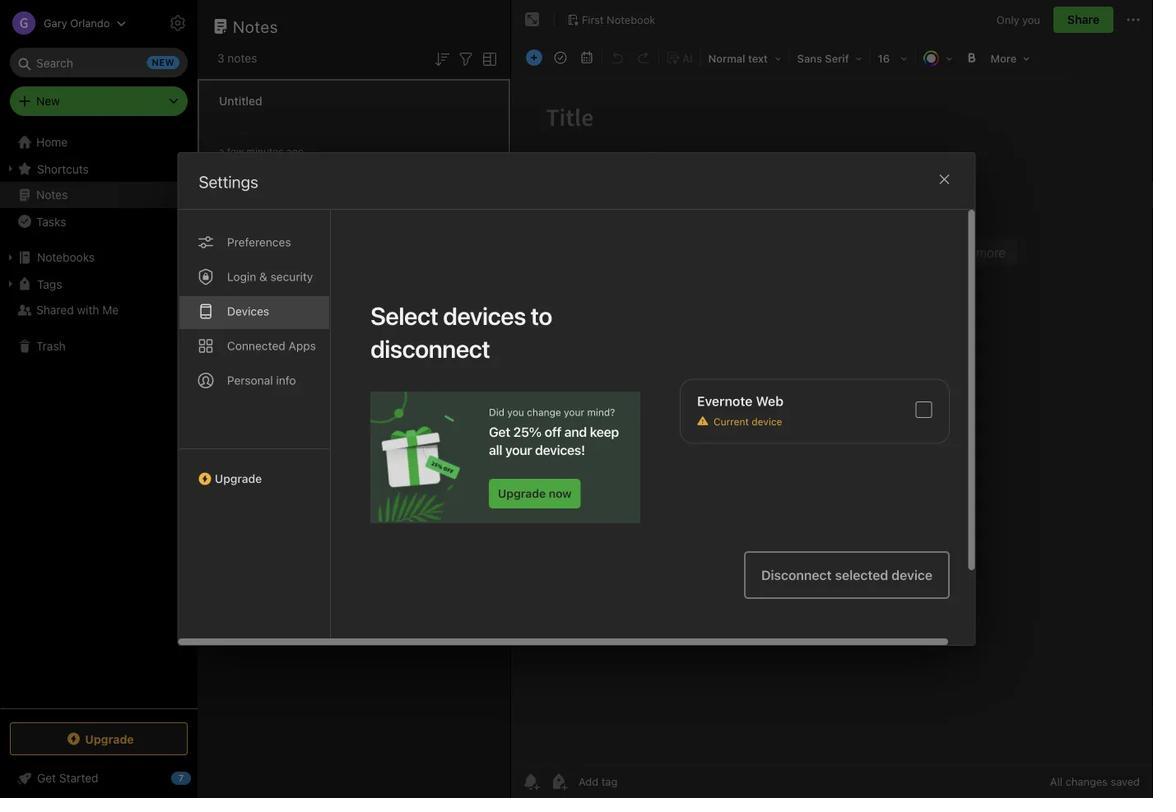 Task type: vqa. For each thing, say whether or not it's contained in the screenshot.
first 'Nov' from the top
yes



Task type: locate. For each thing, give the bounding box(es) containing it.
1 vertical spatial you
[[507, 407, 524, 418]]

device inside button
[[891, 568, 932, 583]]

untitled for few
[[219, 94, 262, 108]]

notebooks
[[37, 251, 95, 264]]

minutes
[[247, 146, 284, 158]]

notes up tasks
[[36, 188, 68, 202]]

upgrade button
[[178, 449, 330, 492], [10, 723, 188, 756]]

nov for nov 28
[[219, 245, 237, 256]]

upgrade now button
[[489, 479, 580, 509]]

1 vertical spatial device
[[891, 568, 932, 583]]

untitled down notes
[[219, 94, 262, 108]]

change
[[527, 407, 561, 418]]

tree
[[0, 129, 198, 708]]

1 horizontal spatial you
[[1022, 13, 1040, 26]]

only
[[997, 13, 1019, 26]]

1 horizontal spatial upgrade
[[214, 472, 262, 486]]

bold image
[[960, 46, 983, 69]]

notes
[[233, 16, 278, 36], [36, 188, 68, 202]]

trash link
[[0, 333, 197, 360]]

1 vertical spatial untitled
[[219, 292, 262, 305]]

your
[[564, 407, 584, 418], [505, 442, 532, 458]]

upgrade inside "button"
[[498, 487, 545, 500]]

shortcuts
[[37, 162, 89, 176]]

1 nov from the top
[[219, 245, 237, 256]]

nov left 28
[[219, 245, 237, 256]]

0 vertical spatial upgrade
[[214, 472, 262, 486]]

connected apps
[[227, 339, 316, 353]]

notes up notes
[[233, 16, 278, 36]]

device down web
[[751, 416, 782, 428]]

only you
[[997, 13, 1040, 26]]

upgrade button inside tab list
[[178, 449, 330, 492]]

to
[[530, 301, 552, 330]]

changes
[[1066, 776, 1108, 788]]

apps
[[288, 339, 316, 353]]

1 vertical spatial nov
[[219, 344, 237, 355]]

select devices to disconnect
[[370, 301, 552, 363]]

1 vertical spatial your
[[505, 442, 532, 458]]

2 untitled from the top
[[219, 292, 262, 305]]

font color image
[[917, 46, 959, 69]]

untitled for 21
[[219, 292, 262, 305]]

you right only
[[1022, 13, 1040, 26]]

new button
[[10, 86, 188, 116]]

expand note image
[[523, 10, 542, 30]]

None search field
[[21, 48, 176, 77]]

share
[[1068, 13, 1100, 26]]

ago
[[286, 146, 304, 158]]

1 horizontal spatial device
[[891, 568, 932, 583]]

nov for nov 21
[[219, 344, 237, 355]]

now
[[548, 487, 571, 500]]

tags
[[37, 277, 62, 291]]

&
[[259, 270, 267, 284]]

1 vertical spatial notes
[[36, 188, 68, 202]]

tasks button
[[0, 208, 197, 235]]

1 untitled from the top
[[219, 94, 262, 108]]

untitled
[[219, 94, 262, 108], [219, 292, 262, 305]]

current device
[[713, 416, 782, 428]]

settings
[[199, 172, 258, 191]]

0 vertical spatial device
[[751, 416, 782, 428]]

disconnect
[[761, 568, 831, 583]]

2 horizontal spatial upgrade
[[498, 487, 545, 500]]

you for did you change your mind? get 25% off and keep all your devices!
[[507, 407, 524, 418]]

add a reminder image
[[521, 772, 541, 792]]

shortcuts button
[[0, 156, 197, 182]]

tab list
[[178, 210, 330, 639]]

untitled down login
[[219, 292, 262, 305]]

your down 25%
[[505, 442, 532, 458]]

0 horizontal spatial notes
[[36, 188, 68, 202]]

disconnect selected device button
[[744, 552, 950, 599]]

upgrade now
[[498, 487, 571, 500]]

upgrade inside tab list
[[214, 472, 262, 486]]

you inside did you change your mind? get 25% off and keep all your devices!
[[507, 407, 524, 418]]

you inside note window element
[[1022, 13, 1040, 26]]

first
[[582, 13, 604, 26]]

nov
[[219, 245, 237, 256], [219, 344, 237, 355]]

preferences
[[227, 235, 291, 249]]

you
[[1022, 13, 1040, 26], [507, 407, 524, 418]]

notes link
[[0, 182, 197, 208]]

0 horizontal spatial you
[[507, 407, 524, 418]]

0 horizontal spatial upgrade
[[85, 732, 134, 746]]

0 vertical spatial your
[[564, 407, 584, 418]]

28
[[240, 245, 252, 256]]

close image
[[935, 170, 954, 189]]

login
[[227, 270, 256, 284]]

1 horizontal spatial your
[[564, 407, 584, 418]]

3 notes
[[217, 51, 257, 65]]

you right did
[[507, 407, 524, 418]]

3
[[217, 51, 224, 65]]

0 vertical spatial you
[[1022, 13, 1040, 26]]

disconnect selected device
[[761, 568, 932, 583]]

new
[[36, 94, 60, 108]]

share button
[[1054, 7, 1114, 33]]

nov left the 21
[[219, 344, 237, 355]]

0 horizontal spatial your
[[505, 442, 532, 458]]

21
[[240, 344, 251, 355]]

device right selected
[[891, 568, 932, 583]]

0 vertical spatial notes
[[233, 16, 278, 36]]

your up and
[[564, 407, 584, 418]]

shared with me link
[[0, 297, 197, 323]]

0 vertical spatial untitled
[[219, 94, 262, 108]]

0 vertical spatial upgrade button
[[178, 449, 330, 492]]

shared
[[36, 303, 74, 317]]

security
[[270, 270, 313, 284]]

current
[[713, 416, 749, 428]]

select
[[370, 301, 438, 330]]

1 horizontal spatial notes
[[233, 16, 278, 36]]

2 vertical spatial upgrade
[[85, 732, 134, 746]]

device
[[751, 416, 782, 428], [891, 568, 932, 583]]

selected
[[835, 568, 888, 583]]

home
[[36, 135, 68, 149]]

did
[[489, 407, 504, 418]]

upgrade
[[214, 472, 262, 486], [498, 487, 545, 500], [85, 732, 134, 746]]

settings image
[[168, 13, 188, 33]]

upgrade for upgrade popup button inside tab list
[[214, 472, 262, 486]]

trash
[[36, 340, 66, 353]]

0 vertical spatial nov
[[219, 245, 237, 256]]

calendar event image
[[575, 46, 598, 69]]

2 nov from the top
[[219, 344, 237, 355]]

evernote web
[[697, 393, 783, 409]]

1 vertical spatial upgrade
[[498, 487, 545, 500]]



Task type: describe. For each thing, give the bounding box(es) containing it.
nov 28
[[219, 245, 252, 256]]

all
[[1050, 776, 1063, 788]]

first notebook
[[582, 13, 655, 26]]

and
[[564, 424, 586, 440]]

evernote
[[697, 393, 752, 409]]

more image
[[985, 46, 1036, 69]]

add tag image
[[549, 772, 569, 792]]

all changes saved
[[1050, 776, 1140, 788]]

tags button
[[0, 271, 197, 297]]

tasks
[[36, 215, 66, 228]]

task image
[[549, 46, 572, 69]]

notes inside "link"
[[36, 188, 68, 202]]

me
[[102, 303, 119, 317]]

web
[[756, 393, 783, 409]]

mind?
[[587, 407, 615, 418]]

get
[[489, 424, 510, 440]]

keep
[[589, 424, 619, 440]]

heading level image
[[703, 46, 787, 69]]

devices
[[443, 301, 526, 330]]

25%
[[513, 424, 541, 440]]

you for only you
[[1022, 13, 1040, 26]]

did you change your mind? get 25% off and keep all your devices!
[[489, 407, 619, 458]]

devices!
[[535, 442, 585, 458]]

info
[[276, 374, 296, 387]]

off
[[544, 424, 561, 440]]

a few minutes ago
[[219, 146, 304, 158]]

expand tags image
[[4, 277, 17, 291]]

login & security
[[227, 270, 313, 284]]

notebooks link
[[0, 244, 197, 271]]

1 vertical spatial upgrade button
[[10, 723, 188, 756]]

with
[[77, 303, 99, 317]]

home link
[[0, 129, 198, 156]]

all
[[489, 442, 502, 458]]

Search text field
[[21, 48, 176, 77]]

font family image
[[792, 46, 868, 69]]

hello
[[219, 193, 247, 207]]

first notebook button
[[561, 8, 661, 31]]

font size image
[[872, 46, 913, 69]]

insert image
[[522, 46, 547, 69]]

few
[[227, 146, 244, 158]]

expand notebooks image
[[4, 251, 17, 264]]

connected
[[227, 339, 285, 353]]

note window element
[[511, 0, 1153, 798]]

tree containing home
[[0, 129, 198, 708]]

notes
[[228, 51, 257, 65]]

saved
[[1111, 776, 1140, 788]]

personal info
[[227, 374, 296, 387]]

upgrade for the bottommost upgrade popup button
[[85, 732, 134, 746]]

personal
[[227, 374, 273, 387]]

tab list containing preferences
[[178, 210, 330, 639]]

disconnect
[[370, 334, 490, 363]]

devices
[[227, 305, 269, 318]]

notebook
[[607, 13, 655, 26]]

shared with me
[[36, 303, 119, 317]]

nov 21
[[219, 344, 251, 355]]

tag
[[267, 244, 282, 256]]

Note Editor text field
[[511, 79, 1153, 765]]

0 horizontal spatial device
[[751, 416, 782, 428]]

a
[[219, 146, 224, 158]]



